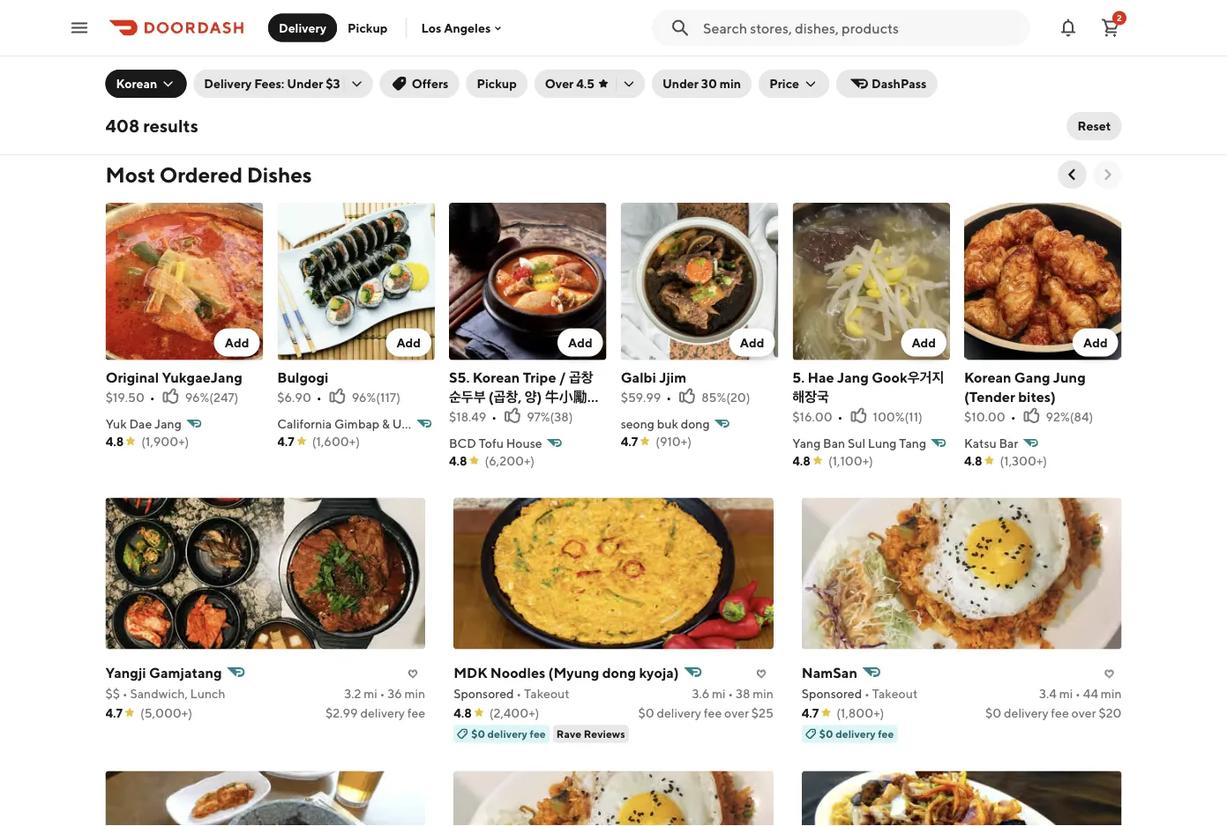 Task type: vqa. For each thing, say whether or not it's contained in the screenshot.
buk
yes



Task type: describe. For each thing, give the bounding box(es) containing it.
delivery for delivery
[[279, 20, 327, 35]]

• down yangji
[[123, 687, 128, 701]]

over 4.5
[[545, 76, 595, 91]]

galbi jjim
[[621, 369, 687, 386]]

min for yuk dae jang
[[405, 61, 426, 76]]

• left 26
[[728, 61, 733, 76]]

asian,
[[827, 61, 861, 76]]

$16.00 •
[[793, 410, 843, 424]]

4.8 down katsu on the bottom right of the page
[[965, 454, 983, 468]]

fee for yuk dae jang
[[407, 81, 426, 95]]

click to add this store to your saved list image for yang ban sul lung tang
[[751, 39, 772, 60]]

original yukgaejang
[[106, 369, 243, 386]]

1 $0 delivery fee from the left
[[471, 729, 546, 741]]

3.6 mi • 38 min
[[692, 687, 774, 701]]

kyoja)
[[639, 665, 679, 681]]

los angeles button
[[421, 21, 505, 35]]

delivery for delivery fees: under $3
[[204, 76, 252, 91]]

mdk noodles (myung dong kyoja)
[[454, 665, 679, 681]]

2 $0 from the left
[[820, 729, 834, 741]]

408
[[105, 116, 140, 136]]

1 vertical spatial (1,100+)
[[829, 454, 874, 468]]

results
[[143, 116, 198, 136]]

delivery button
[[268, 14, 337, 42]]

korean inside button
[[116, 76, 157, 91]]

delivery for yang ban sul lung tang
[[709, 81, 753, 95]]

katsu
[[965, 436, 997, 451]]

$$$ • korean, soup
[[454, 61, 561, 76]]

4.7 for (1,800+)
[[802, 706, 819, 721]]

price button
[[759, 70, 830, 98]]

30
[[701, 76, 717, 91]]

add for korean gang jung (tender bites)
[[1084, 336, 1108, 350]]

3.6
[[692, 687, 710, 701]]

0 vertical spatial pickup button
[[337, 14, 398, 42]]

• right $16.00
[[838, 410, 843, 424]]

top rated
[[109, 103, 160, 116]]

$2.99 delivery fee for mdk noodles (myung dong kyoja)
[[326, 706, 426, 721]]

4.8 up top
[[105, 81, 124, 95]]

(2,000+)
[[838, 81, 889, 95]]

(myung
[[549, 665, 600, 681]]

noodles
[[491, 665, 546, 681]]

jang for (1,900+)
[[155, 417, 182, 431]]

fee for yang ban sul lung tang
[[756, 81, 774, 95]]

$$ for mdk noodles (myung dong kyoja)
[[105, 687, 120, 701]]

bcd
[[449, 436, 476, 451]]

offers button
[[380, 70, 459, 98]]

over for namsan
[[1072, 706, 1097, 721]]

yangji
[[105, 665, 146, 681]]

sponsored for namsan
[[802, 687, 862, 701]]

$​0 delivery fee over $20
[[986, 706, 1122, 721]]

mi for (myung
[[712, 687, 726, 701]]

yuk for (1,900+)
[[106, 417, 127, 431]]

korean, for dae
[[130, 61, 174, 76]]

/
[[559, 369, 566, 386]]

dashpass
[[872, 76, 927, 91]]

腐
[[449, 408, 463, 425]]

fees:
[[254, 76, 285, 91]]

korean inside korean gang jung (tender bites)
[[965, 369, 1012, 386]]

44
[[1083, 687, 1099, 701]]

dashpass button
[[837, 70, 938, 98]]

pickup for the top the pickup button
[[348, 20, 388, 35]]

92%(84)
[[1046, 410, 1094, 424]]

reset button
[[1067, 112, 1122, 140]]

tofu
[[479, 436, 504, 451]]

original
[[106, 369, 159, 386]]

most ordered dishes
[[105, 162, 312, 187]]

4.8 down bcd
[[449, 454, 467, 468]]

shin
[[802, 39, 831, 56]]

ban for (1,100+)
[[823, 436, 846, 451]]

bcd tofu house
[[449, 436, 542, 451]]

min inside under 30 min button
[[720, 76, 741, 91]]

house
[[506, 436, 542, 451]]

$18.49
[[449, 410, 487, 424]]

jang for 2.7 mi • 33 min
[[162, 39, 194, 56]]

min for yangji gamjatang
[[405, 687, 426, 701]]

$$ • korean, soup
[[105, 61, 205, 76]]

yuk dae jang for (1,900+)
[[106, 417, 182, 431]]

• left 44 at the bottom
[[1076, 687, 1081, 701]]

• up (1,800+)
[[865, 687, 870, 701]]

fee for namsan
[[1051, 706, 1069, 721]]

4.7 for (1,600+)
[[277, 434, 295, 449]]

notification bell image
[[1058, 17, 1079, 38]]

under inside button
[[663, 76, 699, 91]]

(6,200+)
[[485, 454, 535, 468]]

dishes
[[247, 162, 312, 187]]

click to add this store to your saved list image for yuk dae jang
[[403, 39, 424, 60]]

tripe
[[523, 369, 557, 386]]

(5,000+)
[[140, 706, 192, 721]]

pickup for the bottommost the pickup button
[[477, 76, 517, 91]]

tang for 1.8 mi • 26 min
[[579, 39, 611, 56]]

over for mdk noodles (myung dong kyoja)
[[725, 706, 749, 721]]

36
[[388, 687, 402, 701]]

dae for 2.7 mi • 33 min
[[133, 39, 159, 56]]

gamjatang
[[149, 665, 222, 681]]

$2.99 for yang
[[326, 81, 358, 95]]

양)
[[525, 388, 542, 405]]

yang for 1.8 mi • 26 min
[[454, 39, 487, 56]]

buk
[[657, 417, 679, 431]]

2 button
[[1093, 10, 1129, 45]]

26
[[736, 61, 750, 76]]

click to add this store to your saved list image
[[1099, 39, 1120, 60]]

2.7
[[345, 61, 362, 76]]

$$ down shin
[[802, 61, 817, 76]]

$$$
[[454, 61, 476, 76]]

delivery down (1,800+)
[[836, 729, 876, 741]]

• up top
[[123, 61, 128, 76]]

seong buk dong
[[621, 417, 710, 431]]

ban for 1.8 mi • 26 min
[[490, 39, 515, 56]]

rated
[[130, 103, 160, 116]]

5.
[[793, 369, 805, 386]]

$19.50 •
[[106, 390, 155, 405]]

min for namsan
[[1101, 687, 1122, 701]]

delivery down (2,400+)
[[488, 729, 528, 741]]

jung
[[1054, 369, 1086, 386]]

Store search: begin typing to search for stores available on DoorDash text field
[[703, 18, 1019, 38]]

sponsored • takeout for mdk noodles (myung dong kyoja)
[[454, 687, 570, 701]]

korean gang jung (tender bites)
[[965, 369, 1086, 405]]

&
[[382, 417, 390, 431]]

(910+)
[[656, 434, 692, 449]]

• right $19.50
[[150, 390, 155, 405]]

• right $$$
[[478, 61, 483, 76]]

(곱창,
[[489, 388, 522, 405]]

mi right 3.2
[[364, 687, 377, 701]]

jang inside 5. hae jang gook우거지 해장국
[[837, 369, 869, 386]]

tang for (1,100+)
[[899, 436, 927, 451]]

4.7 for (5,000+)
[[105, 706, 123, 721]]

chon
[[834, 39, 870, 56]]

korean down "shin chon seolnongtang"
[[863, 61, 904, 76]]

0 vertical spatial dong
[[681, 417, 710, 431]]

• right $6.90
[[317, 390, 322, 405]]

s5.
[[449, 369, 470, 386]]

• up the bar
[[1011, 410, 1016, 424]]

4.5
[[576, 76, 595, 91]]

$3
[[326, 76, 340, 91]]

min for yang ban sul lung tang
[[753, 61, 774, 76]]

1.8 mi • 26 min
[[695, 61, 774, 76]]

2 $0 delivery fee from the left
[[820, 729, 894, 741]]

mi for jang
[[364, 61, 378, 76]]

5 add from the left
[[912, 336, 936, 350]]

korean, for ban
[[486, 61, 529, 76]]

2 (1,900+) from the top
[[141, 434, 189, 449]]

$2.99 for mdk
[[326, 706, 358, 721]]

rave reviews
[[557, 729, 625, 741]]

$20
[[1099, 706, 1122, 721]]

previous button of carousel image
[[1064, 166, 1082, 184]]

(1,600+)
[[312, 434, 360, 449]]

add for bulgogi
[[397, 336, 421, 350]]

over 4.5 button
[[535, 70, 645, 98]]

angeles
[[444, 21, 491, 35]]

sponsored • takeout for namsan
[[802, 687, 918, 701]]



Task type: locate. For each thing, give the bounding box(es) containing it.
mi right 2.7
[[364, 61, 378, 76]]

yang
[[454, 39, 487, 56], [793, 436, 821, 451]]

96%(117)
[[352, 390, 401, 405]]

mi for sul
[[712, 61, 726, 76]]

soup for sul
[[532, 61, 561, 76]]

click to add this store to your saved list image down los
[[403, 39, 424, 60]]

0 horizontal spatial $0
[[471, 729, 485, 741]]

yuk for 2.7 mi • 33 min
[[105, 39, 130, 56]]

2 sponsored from the left
[[802, 687, 862, 701]]

1 horizontal spatial korean,
[[486, 61, 529, 76]]

1 horizontal spatial pickup button
[[466, 70, 528, 98]]

korean, right $$$
[[486, 61, 529, 76]]

3.2
[[344, 687, 361, 701]]

delivery for yuk dae jang
[[360, 81, 405, 95]]

1 horizontal spatial (1,100+)
[[829, 454, 874, 468]]

1 horizontal spatial sponsored • takeout
[[802, 687, 918, 701]]

over down 3.4 mi • 44 min
[[1072, 706, 1097, 721]]

0 horizontal spatial $0 delivery fee
[[471, 729, 546, 741]]

takeout down mdk noodles (myung dong kyoja)
[[524, 687, 570, 701]]

0 horizontal spatial ban
[[490, 39, 515, 56]]

4.8 down $16.00
[[793, 454, 811, 468]]

순두부
[[449, 388, 486, 405]]

0 vertical spatial delivery
[[279, 20, 327, 35]]

4.8 right price
[[802, 81, 820, 95]]

(1,100+)
[[490, 81, 534, 95], [829, 454, 874, 468]]

2 click to add this store to your saved list image from the left
[[751, 39, 772, 60]]

ban
[[490, 39, 515, 56], [823, 436, 846, 451]]

click to add this store to your saved list image
[[403, 39, 424, 60], [751, 39, 772, 60]]

next button of carousel image
[[1099, 166, 1117, 184]]

sponsored down namsan
[[802, 687, 862, 701]]

0 horizontal spatial tang
[[579, 39, 611, 56]]

min up $25
[[753, 687, 774, 701]]

0 horizontal spatial sponsored
[[454, 687, 514, 701]]

0 horizontal spatial over
[[725, 706, 749, 721]]

gook우거지
[[872, 369, 945, 386]]

delivery up $3 on the left top
[[279, 20, 327, 35]]

0 vertical spatial $2.99 delivery fee
[[326, 81, 426, 95]]

97%(38)
[[527, 410, 573, 424]]

min down 1.8 mi • 26 min
[[720, 76, 741, 91]]

0 horizontal spatial delivery
[[204, 76, 252, 91]]

2 vertical spatial jang
[[155, 417, 182, 431]]

0 horizontal spatial (1,100+)
[[490, 81, 534, 95]]

4.7 down yangji
[[105, 706, 123, 721]]

yang ban sul lung tang
[[454, 39, 611, 56], [793, 436, 927, 451]]

click to add this store to your saved list image up 1.8 mi • 26 min
[[751, 39, 772, 60]]

lung for 1.8 mi • 26 min
[[542, 39, 576, 56]]

1 horizontal spatial lung
[[868, 436, 897, 451]]

0 vertical spatial lung
[[542, 39, 576, 56]]

$2.99 delivery fee for yang ban sul lung tang
[[326, 81, 426, 95]]

$16.00
[[793, 410, 833, 424]]

sponsored for mdk noodles (myung dong kyoja)
[[454, 687, 514, 701]]

1 (1,900+) from the top
[[141, 81, 189, 95]]

jang right 'hae'
[[837, 369, 869, 386]]

california gimbap & udon
[[277, 417, 424, 431]]

$2.99
[[326, 81, 358, 95], [326, 706, 358, 721]]

1 horizontal spatial tang
[[899, 436, 927, 451]]

1 click to add this store to your saved list image from the left
[[403, 39, 424, 60]]

takeout up (1,800+)
[[873, 687, 918, 701]]

0 vertical spatial $2.99
[[326, 81, 358, 95]]

4.7 down seong
[[621, 434, 638, 449]]

1 vertical spatial sul
[[848, 436, 866, 451]]

2 yuk dae jang from the top
[[106, 417, 182, 431]]

100%(11)
[[873, 410, 923, 424]]

4.8 down $$$
[[454, 81, 472, 95]]

add up jung
[[1084, 336, 1108, 350]]

bulgogi
[[277, 369, 329, 386]]

(1,100+) down $$$ • korean, soup
[[490, 81, 534, 95]]

soup for jang
[[176, 61, 205, 76]]

1 horizontal spatial pickup
[[477, 76, 517, 91]]

0 vertical spatial yang ban sul lung tang
[[454, 39, 611, 56]]

korean up (tender
[[965, 369, 1012, 386]]

1 $​0 from the left
[[638, 706, 655, 721]]

under down 1.8
[[663, 76, 699, 91]]

min right 33
[[405, 61, 426, 76]]

0 horizontal spatial yang
[[454, 39, 487, 56]]

yang ban sul lung tang up $$$ • korean, soup
[[454, 39, 611, 56]]

$25
[[752, 706, 774, 721]]

jang
[[162, 39, 194, 56], [837, 369, 869, 386], [155, 417, 182, 431]]

2 over from the left
[[1072, 706, 1097, 721]]

dong left kyoja)
[[602, 665, 636, 681]]

1 horizontal spatial dong
[[681, 417, 710, 431]]

over
[[725, 706, 749, 721], [1072, 706, 1097, 721]]

(1,900+) down $19.50 •
[[141, 434, 189, 449]]

delivery down 3.2 mi • 36 min
[[360, 706, 405, 721]]

3 add from the left
[[568, 336, 593, 350]]

reset
[[1078, 119, 1112, 133]]

yuk down $19.50
[[106, 417, 127, 431]]

1 horizontal spatial soup
[[532, 61, 561, 76]]

pickup button up 2.7
[[337, 14, 398, 42]]

1 vertical spatial jang
[[837, 369, 869, 386]]

1 vertical spatial yang ban sul lung tang
[[793, 436, 927, 451]]

1 vertical spatial yuk dae jang
[[106, 417, 182, 431]]

0 vertical spatial yuk dae jang
[[105, 39, 194, 56]]

seong
[[621, 417, 655, 431]]

sponsored • takeout
[[454, 687, 570, 701], [802, 687, 918, 701]]

$0 down namsan
[[820, 729, 834, 741]]

over down 3.6 mi • 38 min
[[725, 706, 749, 721]]

fee for mdk noodles (myung dong kyoja)
[[704, 706, 722, 721]]

min right 36
[[405, 687, 426, 701]]

yang for (1,100+)
[[793, 436, 821, 451]]

yang down $16.00
[[793, 436, 821, 451]]

tang
[[579, 39, 611, 56], [899, 436, 927, 451]]

4.8 down $19.50
[[106, 434, 124, 449]]

delivery
[[279, 20, 327, 35], [204, 76, 252, 91]]

gimbap
[[334, 417, 380, 431]]

2 sponsored • takeout from the left
[[802, 687, 918, 701]]

0 horizontal spatial takeout
[[524, 687, 570, 701]]

0 horizontal spatial pickup
[[348, 20, 388, 35]]

1 vertical spatial yuk
[[106, 417, 127, 431]]

1 $2.99 delivery fee from the top
[[326, 81, 426, 95]]

0 vertical spatial tang
[[579, 39, 611, 56]]

pickup
[[348, 20, 388, 35], [477, 76, 517, 91]]

jang down $19.50 •
[[155, 417, 182, 431]]

1 add from the left
[[225, 336, 249, 350]]

yang ban sul lung tang for (1,100+)
[[793, 436, 927, 451]]

(tender
[[965, 388, 1016, 405]]

1 sponsored from the left
[[454, 687, 514, 701]]

$2.99 down 2.7
[[326, 81, 358, 95]]

• up (2,400+)
[[517, 687, 522, 701]]

delivery for mdk noodles (myung dong kyoja)
[[657, 706, 702, 721]]

0 horizontal spatial pickup button
[[337, 14, 398, 42]]

• left 33
[[380, 61, 386, 76]]

takeout for mdk noodles (myung dong kyoja)
[[524, 687, 570, 701]]

jjim
[[659, 369, 687, 386]]

1 horizontal spatial yang
[[793, 436, 821, 451]]

lung for (1,100+)
[[868, 436, 897, 451]]

korean up '(곱창,' at the top left of page
[[473, 369, 520, 386]]

open menu image
[[69, 17, 90, 38]]

fee down 1.8 mi • 26 min
[[756, 81, 774, 95]]

add for original yukgaejang
[[225, 336, 249, 350]]

2 add from the left
[[397, 336, 421, 350]]

$0 down 'mdk'
[[471, 729, 485, 741]]

(1,100+) down $16.00 •
[[829, 454, 874, 468]]

min up $20
[[1101, 687, 1122, 701]]

0 vertical spatial (1,100+)
[[490, 81, 534, 95]]

yuk dae jang
[[105, 39, 194, 56], [106, 417, 182, 431]]

add up gook우거지
[[912, 336, 936, 350]]

• down '(곱창,' at the top left of page
[[492, 410, 497, 424]]

dae up $$ • korean, soup on the top of page
[[133, 39, 159, 56]]

$2.99 down 3.2
[[326, 706, 358, 721]]

1 horizontal spatial takeout
[[873, 687, 918, 701]]

gang
[[1015, 369, 1051, 386]]

min right 26
[[753, 61, 774, 76]]

0 horizontal spatial soup
[[176, 61, 205, 76]]

1 horizontal spatial $0
[[820, 729, 834, 741]]

0 horizontal spatial lung
[[542, 39, 576, 56]]

1 yuk from the top
[[105, 39, 130, 56]]

seolnongtang
[[873, 39, 965, 56]]

korean button
[[105, 70, 186, 98]]

$$ down yangji
[[105, 687, 120, 701]]

$2.99 delivery fee down 3.2 mi • 36 min
[[326, 706, 426, 721]]

price
[[770, 76, 800, 91]]

• down jjim
[[667, 390, 672, 405]]

4.8 down 'mdk'
[[454, 706, 472, 721]]

0 vertical spatial yuk
[[105, 39, 130, 56]]

sul
[[518, 39, 539, 56], [848, 436, 866, 451]]

1 items, open order cart image
[[1101, 17, 1122, 38]]

1 horizontal spatial over
[[1072, 706, 1097, 721]]

1 takeout from the left
[[524, 687, 570, 701]]

dae for (1,900+)
[[129, 417, 152, 431]]

1 vertical spatial pickup button
[[466, 70, 528, 98]]

1 horizontal spatial under
[[663, 76, 699, 91]]

rave
[[557, 729, 582, 741]]

0 vertical spatial ban
[[490, 39, 515, 56]]

1 sponsored • takeout from the left
[[454, 687, 570, 701]]

$0 delivery fee
[[471, 729, 546, 741], [820, 729, 894, 741]]

0 vertical spatial sul
[[518, 39, 539, 56]]

96%(247)
[[185, 390, 239, 405]]

2 $​0 from the left
[[986, 706, 1002, 721]]

1 vertical spatial delivery
[[204, 76, 252, 91]]

$0 delivery fee down (1,800+)
[[820, 729, 894, 741]]

해장국
[[793, 388, 829, 405]]

1 vertical spatial lung
[[868, 436, 897, 451]]

0 vertical spatial jang
[[162, 39, 194, 56]]

dong right 'buk' at the bottom right of page
[[681, 417, 710, 431]]

$0
[[471, 729, 485, 741], [820, 729, 834, 741]]

$$ • sandwich, lunch
[[105, 687, 226, 701]]

add button
[[214, 329, 260, 357], [386, 329, 432, 357], [558, 329, 603, 357], [730, 329, 775, 357], [730, 329, 775, 357], [901, 329, 947, 357], [901, 329, 947, 357], [1073, 329, 1119, 357]]

reviews
[[584, 729, 625, 741]]

lunch
[[190, 687, 226, 701]]

los angeles
[[421, 21, 491, 35]]

delivery left 'fees:'
[[204, 76, 252, 91]]

1 over from the left
[[725, 706, 749, 721]]

sul down 5. hae jang gook우거지 해장국
[[848, 436, 866, 451]]

udon
[[392, 417, 424, 431]]

1 horizontal spatial ban
[[823, 436, 846, 451]]

add for s5. korean tripe / 곱창 순두부 (곱창, 양) 牛小勵豆 腐
[[568, 336, 593, 350]]

33
[[388, 61, 402, 76]]

mi right 3.4
[[1060, 687, 1073, 701]]

jang up $$ • korean, soup on the top of page
[[162, 39, 194, 56]]

mdk
[[454, 665, 488, 681]]

yuk dae jang down $19.50 •
[[106, 417, 182, 431]]

lung up over
[[542, 39, 576, 56]]

add up 곱창
[[568, 336, 593, 350]]

1 korean, from the left
[[130, 61, 174, 76]]

0 vertical spatial pickup
[[348, 20, 388, 35]]

0 horizontal spatial click to add this store to your saved list image
[[403, 39, 424, 60]]

under 30 min button
[[652, 70, 752, 98]]

$10.00 •
[[965, 410, 1016, 424]]

$​0 for namsan
[[986, 706, 1002, 721]]

galbi
[[621, 369, 657, 386]]

(1,300+)
[[1000, 454, 1048, 468]]

1 horizontal spatial delivery
[[279, 20, 327, 35]]

yukgaejang
[[162, 369, 243, 386]]

delivery
[[360, 81, 405, 95], [709, 81, 753, 95], [360, 706, 405, 721], [657, 706, 702, 721], [1004, 706, 1049, 721], [488, 729, 528, 741], [836, 729, 876, 741]]

2 takeout from the left
[[873, 687, 918, 701]]

min for mdk noodles (myung dong kyoja)
[[753, 687, 774, 701]]

2 $2.99 from the top
[[326, 706, 358, 721]]

mi
[[364, 61, 378, 76], [712, 61, 726, 76], [364, 687, 377, 701], [712, 687, 726, 701], [1060, 687, 1073, 701]]

delivery down 3.4
[[1004, 706, 1049, 721]]

1 vertical spatial ban
[[823, 436, 846, 451]]

• left 36
[[380, 687, 385, 701]]

sandwich,
[[130, 687, 188, 701]]

2 yuk from the top
[[106, 417, 127, 431]]

3.2 mi • 36 min
[[344, 687, 426, 701]]

$$ for yang ban sul lung tang
[[105, 61, 120, 76]]

sponsored • takeout up (1,800+)
[[802, 687, 918, 701]]

$18.49 •
[[449, 410, 497, 424]]

los
[[421, 21, 442, 35]]

sul for 1.8 mi • 26 min
[[518, 39, 539, 56]]

fee left rave
[[530, 729, 546, 741]]

0 horizontal spatial korean,
[[130, 61, 174, 76]]

38
[[736, 687, 750, 701]]

top
[[109, 103, 128, 116]]

2 under from the left
[[663, 76, 699, 91]]

delivery down 3.6
[[657, 706, 702, 721]]

pickup up 2.7
[[348, 20, 388, 35]]

yuk dae jang up $$ • korean, soup on the top of page
[[105, 39, 194, 56]]

sul for (1,100+)
[[848, 436, 866, 451]]

fee down 3.2 mi • 36 min
[[407, 706, 426, 721]]

$59.99 •
[[621, 390, 672, 405]]

6 add from the left
[[1084, 336, 1108, 350]]

0 horizontal spatial sponsored • takeout
[[454, 687, 570, 701]]

0 vertical spatial yang
[[454, 39, 487, 56]]

korean inside s5. korean tripe / 곱창 순두부 (곱창, 양) 牛小勵豆 腐
[[473, 369, 520, 386]]

$$ • asian, korean
[[802, 61, 904, 76]]

$19.50
[[106, 390, 145, 405]]

1 $2.99 from the top
[[326, 81, 358, 95]]

0 vertical spatial (1,900+)
[[141, 81, 189, 95]]

yuk up $$ • korean, soup on the top of page
[[105, 39, 130, 56]]

0 horizontal spatial $​0
[[638, 706, 655, 721]]

$0 delivery fee down (2,400+)
[[471, 729, 546, 741]]

0 horizontal spatial yang ban sul lung tang
[[454, 39, 611, 56]]

0 horizontal spatial under
[[287, 76, 323, 91]]

1 vertical spatial pickup
[[477, 76, 517, 91]]

1 horizontal spatial click to add this store to your saved list image
[[751, 39, 772, 60]]

2
[[1117, 13, 1122, 23]]

tang up over 4.5 button
[[579, 39, 611, 56]]

$0.99 delivery fee
[[672, 81, 774, 95]]

1 soup from the left
[[176, 61, 205, 76]]

namsan
[[802, 665, 858, 681]]

1 horizontal spatial yang ban sul lung tang
[[793, 436, 927, 451]]

• down shin
[[819, 61, 824, 76]]

sul up $$$ • korean, soup
[[518, 39, 539, 56]]

1 horizontal spatial sul
[[848, 436, 866, 451]]

$0.99
[[672, 81, 706, 95]]

1 vertical spatial dong
[[602, 665, 636, 681]]

5. hae jang gook우거지 해장국
[[793, 369, 945, 405]]

4.7 for (910+)
[[621, 434, 638, 449]]

fee down 3.4
[[1051, 706, 1069, 721]]

4 add from the left
[[740, 336, 765, 350]]

delivery inside button
[[279, 20, 327, 35]]

1 vertical spatial dae
[[129, 417, 152, 431]]

$​0 for mdk noodles (myung dong kyoja)
[[638, 706, 655, 721]]

lung down 100%(11)
[[868, 436, 897, 451]]

yang ban sul lung tang down 100%(11)
[[793, 436, 927, 451]]

soup up over
[[532, 61, 561, 76]]

fee down 2.7 mi • 33 min
[[407, 81, 426, 95]]

yuk dae jang for 2.7 mi • 33 min
[[105, 39, 194, 56]]

fee down 3.6
[[704, 706, 722, 721]]

0 horizontal spatial sul
[[518, 39, 539, 56]]

dae down $19.50 •
[[129, 417, 152, 431]]

2 korean, from the left
[[486, 61, 529, 76]]

takeout for namsan
[[873, 687, 918, 701]]

yang ban sul lung tang for 1.8 mi • 26 min
[[454, 39, 611, 56]]

1 horizontal spatial $0 delivery fee
[[820, 729, 894, 741]]

$6.90 •
[[277, 390, 322, 405]]

0 horizontal spatial dong
[[602, 665, 636, 681]]

• left 38
[[728, 687, 734, 701]]

over
[[545, 76, 574, 91]]

1 vertical spatial $2.99 delivery fee
[[326, 706, 426, 721]]

1 horizontal spatial sponsored
[[802, 687, 862, 701]]

1 vertical spatial yang
[[793, 436, 821, 451]]

delivery down 1.8 mi • 26 min
[[709, 81, 753, 95]]

korean
[[863, 61, 904, 76], [116, 76, 157, 91], [473, 369, 520, 386], [965, 369, 1012, 386]]

delivery for namsan
[[1004, 706, 1049, 721]]

ordered
[[159, 162, 243, 187]]

fee down (1,800+)
[[878, 729, 894, 741]]

2 soup from the left
[[532, 61, 561, 76]]

most
[[105, 162, 155, 187]]

pickup button left over
[[466, 70, 528, 98]]

1 yuk dae jang from the top
[[105, 39, 194, 56]]

s5. korean tripe / 곱창 순두부 (곱창, 양) 牛小勵豆 腐
[[449, 369, 602, 425]]

fee for yangji gamjatang
[[407, 706, 426, 721]]

1 vertical spatial $2.99
[[326, 706, 358, 721]]

soup up results
[[176, 61, 205, 76]]

lung
[[542, 39, 576, 56], [868, 436, 897, 451]]

fee
[[407, 81, 426, 95], [756, 81, 774, 95], [407, 706, 426, 721], [704, 706, 722, 721], [1051, 706, 1069, 721], [530, 729, 546, 741], [878, 729, 894, 741]]

1 vertical spatial tang
[[899, 436, 927, 451]]

under left $3 on the left top
[[287, 76, 323, 91]]

2 $2.99 delivery fee from the top
[[326, 706, 426, 721]]

mi right 3.6
[[712, 687, 726, 701]]

1 under from the left
[[287, 76, 323, 91]]

1 horizontal spatial $​0
[[986, 706, 1002, 721]]

1.8
[[695, 61, 710, 76]]

1 vertical spatial (1,900+)
[[141, 434, 189, 449]]

0 vertical spatial dae
[[133, 39, 159, 56]]

add up 96%(117)
[[397, 336, 421, 350]]

add up yukgaejang
[[225, 336, 249, 350]]

1 $0 from the left
[[471, 729, 485, 741]]

delivery for yangji gamjatang
[[360, 706, 405, 721]]



